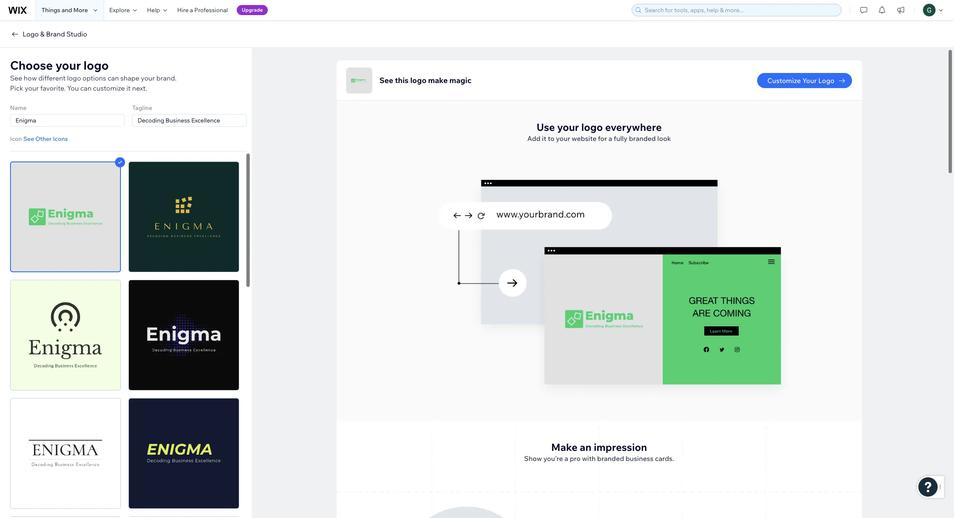 Task type: vqa. For each thing, say whether or not it's contained in the screenshot.
color related to no fill FIELD corresponding to Border color
no



Task type: describe. For each thing, give the bounding box(es) containing it.
your
[[802, 76, 817, 85]]

customize
[[767, 76, 801, 85]]

0 vertical spatial a
[[190, 6, 193, 14]]

make an impression show you're a pro with branded business cards.
[[524, 441, 674, 463]]

hire a professional
[[177, 6, 228, 14]]

explore
[[109, 6, 130, 14]]

things
[[42, 6, 60, 14]]

professional
[[194, 6, 228, 14]]

you
[[67, 84, 79, 92]]

shape
[[120, 74, 139, 82]]

logo up you
[[67, 74, 81, 82]]

it inside the choose your logo see how different logo options can shape your brand. pick your favorite. you can customize it next.
[[126, 84, 131, 92]]

pro
[[570, 455, 581, 463]]

next.
[[132, 84, 147, 92]]

for
[[598, 134, 607, 143]]

1 horizontal spatial see
[[23, 135, 34, 143]]

magic
[[449, 76, 471, 85]]

pick
[[10, 84, 23, 92]]

logo for choose
[[84, 58, 109, 73]]

Search for tools, apps, help & more... field
[[642, 4, 839, 16]]

see this logo make magic
[[379, 76, 471, 85]]

logo & brand studio
[[23, 30, 87, 38]]

use
[[537, 121, 555, 134]]

this
[[395, 76, 408, 85]]

make
[[428, 76, 448, 85]]

0 vertical spatial can
[[108, 74, 119, 82]]

your right to
[[556, 134, 570, 143]]

your down 'how' on the left of page
[[25, 84, 39, 92]]

show
[[524, 455, 542, 463]]

use your logo everywhere add it to your website for a fully branded look
[[527, 121, 671, 143]]

help button
[[142, 0, 172, 20]]

logo for use
[[581, 121, 603, 134]]

logo inside button
[[818, 76, 834, 85]]

website
[[572, 134, 597, 143]]

a inside make an impression show you're a pro with branded business cards.
[[565, 455, 568, 463]]

&
[[40, 30, 45, 38]]

other
[[35, 135, 52, 143]]

studio
[[66, 30, 87, 38]]

help
[[147, 6, 160, 14]]

brand
[[46, 30, 65, 38]]

make
[[551, 441, 578, 454]]

logo & brand studio button
[[10, 29, 87, 39]]



Task type: locate. For each thing, give the bounding box(es) containing it.
it left to
[[542, 134, 546, 143]]

your up the 'different'
[[55, 58, 81, 73]]

see right the icon at the left of page
[[23, 135, 34, 143]]

a right hire
[[190, 6, 193, 14]]

logo up options
[[84, 58, 109, 73]]

0 horizontal spatial branded
[[597, 455, 624, 463]]

see
[[10, 74, 22, 82], [379, 76, 393, 85], [23, 135, 34, 143]]

2 horizontal spatial see
[[379, 76, 393, 85]]

logo
[[23, 30, 39, 38], [818, 76, 834, 85]]

1 vertical spatial it
[[542, 134, 546, 143]]

your up website
[[557, 121, 579, 134]]

cards.
[[655, 455, 674, 463]]

look
[[657, 134, 671, 143]]

brand.
[[156, 74, 177, 82]]

choose
[[10, 58, 53, 73]]

favorite.
[[40, 84, 66, 92]]

see inside the choose your logo see how different logo options can shape your brand. pick your favorite. you can customize it next.
[[10, 74, 22, 82]]

0 vertical spatial branded
[[629, 134, 656, 143]]

0 vertical spatial logo
[[23, 30, 39, 38]]

0 horizontal spatial can
[[80, 84, 91, 92]]

branded down impression
[[597, 455, 624, 463]]

and
[[62, 6, 72, 14]]

customize your logo button
[[757, 73, 852, 88]]

things and more
[[42, 6, 88, 14]]

add
[[527, 134, 541, 143]]

1 vertical spatial can
[[80, 84, 91, 92]]

0 vertical spatial it
[[126, 84, 131, 92]]

see up pick
[[10, 74, 22, 82]]

logo right your
[[818, 76, 834, 85]]

1 vertical spatial a
[[609, 134, 612, 143]]

see left this
[[379, 76, 393, 85]]

customize your logo
[[767, 76, 834, 85]]

how
[[24, 74, 37, 82]]

upgrade button
[[237, 5, 268, 15]]

tagline
[[132, 104, 152, 112]]

1 vertical spatial logo
[[818, 76, 834, 85]]

see other icons button
[[23, 135, 68, 143]]

0 horizontal spatial see
[[10, 74, 22, 82]]

with
[[582, 455, 596, 463]]

logo up website
[[581, 121, 603, 134]]

icon see other icons
[[10, 135, 68, 143]]

everywhere
[[605, 121, 662, 134]]

impression
[[594, 441, 647, 454]]

a left pro
[[565, 455, 568, 463]]

an
[[580, 441, 592, 454]]

1 horizontal spatial a
[[565, 455, 568, 463]]

1 horizontal spatial can
[[108, 74, 119, 82]]

name
[[10, 104, 26, 112]]

can up customize
[[108, 74, 119, 82]]

logo left the &
[[23, 30, 39, 38]]

logo inside the use your logo everywhere add it to your website for a fully branded look
[[581, 121, 603, 134]]

branded inside the use your logo everywhere add it to your website for a fully branded look
[[629, 134, 656, 143]]

branded inside make an impression show you're a pro with branded business cards.
[[597, 455, 624, 463]]

logo inside button
[[23, 30, 39, 38]]

icons
[[53, 135, 68, 143]]

hire
[[177, 6, 189, 14]]

2 vertical spatial a
[[565, 455, 568, 463]]

you're
[[544, 455, 563, 463]]

choose your logo see how different logo options can shape your brand. pick your favorite. you can customize it next.
[[10, 58, 177, 92]]

1 horizontal spatial branded
[[629, 134, 656, 143]]

it inside the use your logo everywhere add it to your website for a fully branded look
[[542, 134, 546, 143]]

can right you
[[80, 84, 91, 92]]

1 horizontal spatial logo
[[818, 76, 834, 85]]

branded down everywhere at the right top
[[629, 134, 656, 143]]

branded
[[629, 134, 656, 143], [597, 455, 624, 463]]

2 horizontal spatial a
[[609, 134, 612, 143]]

logo for see
[[410, 76, 426, 85]]

hire a professional link
[[172, 0, 233, 20]]

can
[[108, 74, 119, 82], [80, 84, 91, 92]]

a right the for
[[609, 134, 612, 143]]

logo
[[84, 58, 109, 73], [67, 74, 81, 82], [410, 76, 426, 85], [581, 121, 603, 134]]

None field
[[13, 115, 122, 126], [135, 115, 244, 126], [13, 115, 122, 126], [135, 115, 244, 126]]

0 horizontal spatial it
[[126, 84, 131, 92]]

your up the next.
[[141, 74, 155, 82]]

customize
[[93, 84, 125, 92]]

0 horizontal spatial a
[[190, 6, 193, 14]]

a
[[190, 6, 193, 14], [609, 134, 612, 143], [565, 455, 568, 463]]

more
[[73, 6, 88, 14]]

your
[[55, 58, 81, 73], [141, 74, 155, 82], [25, 84, 39, 92], [557, 121, 579, 134], [556, 134, 570, 143]]

logo right this
[[410, 76, 426, 85]]

options
[[83, 74, 106, 82]]

upgrade
[[242, 7, 263, 13]]

a inside the use your logo everywhere add it to your website for a fully branded look
[[609, 134, 612, 143]]

to
[[548, 134, 555, 143]]

different
[[38, 74, 66, 82]]

icon
[[10, 135, 22, 143]]

it
[[126, 84, 131, 92], [542, 134, 546, 143]]

business
[[626, 455, 654, 463]]

fully
[[614, 134, 628, 143]]

it down 'shape' in the left top of the page
[[126, 84, 131, 92]]

1 horizontal spatial it
[[542, 134, 546, 143]]

0 horizontal spatial logo
[[23, 30, 39, 38]]

1 vertical spatial branded
[[597, 455, 624, 463]]



